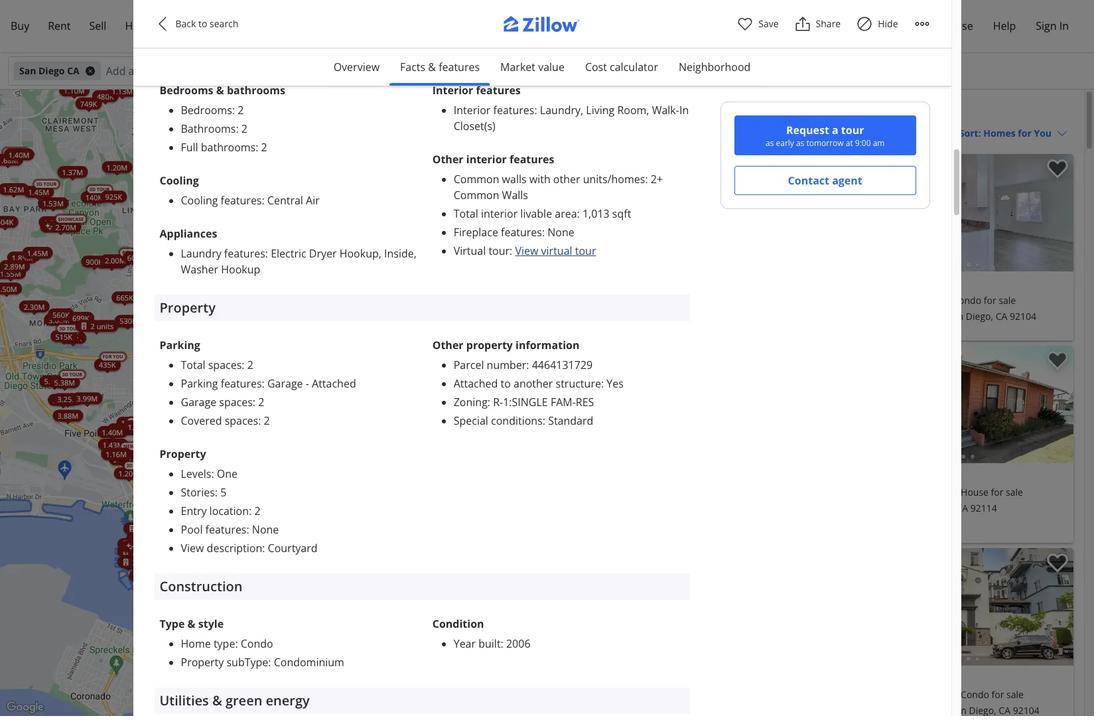 Task type: vqa. For each thing, say whether or not it's contained in the screenshot.


Task type: describe. For each thing, give the bounding box(es) containing it.
loans
[[158, 19, 187, 33]]

2 vertical spatial 1.60m link
[[225, 570, 255, 582]]

475k inside 3d tour 475k
[[354, 249, 371, 259]]

save this home image for 3745 mississippi st unit 3, san diego, ca 92104
[[812, 159, 833, 179]]

1 vertical spatial 2.20m link
[[158, 469, 189, 481]]

sign in
[[1036, 19, 1069, 33]]

chevron right image for property images, use arrow keys to navigate, image 1 of 4 group
[[1052, 397, 1067, 413]]

map region
[[0, 0, 696, 716]]

3745 mississippi st unit 3, san diego, ca 92104 image
[[607, 154, 838, 272]]

st
[[686, 310, 694, 323]]

parking total spaces : 2 parking features : garage - attached garage spaces : 2 covered spaces : 2
[[160, 338, 356, 428]]

new 555k
[[169, 574, 193, 590]]

0 vertical spatial cooling
[[160, 173, 199, 188]]

hide image
[[857, 16, 873, 32]]

2 horizontal spatial 699k link
[[493, 417, 519, 429]]

2.60m link
[[576, 232, 606, 244]]

799k for bottommost 799k link
[[134, 557, 151, 567]]

0 vertical spatial 695k link
[[60, 332, 86, 344]]

750k for the topmost 750k link
[[130, 547, 147, 557]]

for for house
[[992, 486, 1004, 499]]

ca right 3,
[[779, 310, 790, 323]]

condo inside type & style home type : condo property subtype : condominium
[[241, 636, 273, 651]]

2 vertical spatial 729k
[[261, 598, 278, 608]]

0 horizontal spatial 2.80m
[[127, 458, 148, 468]]

1.45m inside 3d tour 1.45m
[[28, 187, 49, 197]]

$15,000
[[893, 352, 923, 363]]

0 vertical spatial bathrooms
[[227, 83, 285, 97]]

1 vertical spatial 1.25m link
[[207, 589, 238, 601]]

home inside main navigation
[[125, 19, 155, 33]]

res
[[576, 395, 594, 409]]

- inside parking total spaces : 2 parking features : garage - attached garage spaces : 2 covered spaces : 2
[[306, 376, 309, 391]]

2 horizontal spatial 900k
[[237, 207, 254, 216]]

2.00m 2.30m
[[388, 569, 595, 583]]

finder
[[237, 19, 267, 33]]

0 vertical spatial 1.53m
[[42, 198, 63, 208]]

property inside type & style home type : condo property subtype : condominium
[[181, 655, 224, 670]]

0 vertical spatial 1.99m link
[[38, 216, 69, 228]]

features inside total interior livable area : 1,013 sqft fireplace features : none virtual tour : view virtual tour
[[501, 225, 542, 240]]

to inside other property information parcel number : 4464131729 attached to another structure : yes zoning : r-1:single fam-res special conditions : standard
[[501, 376, 511, 391]]

529k for bottommost 529k link
[[61, 330, 78, 340]]

0 horizontal spatial 1.18m
[[132, 557, 153, 567]]

features inside property levels : one stories : 5 entry location : 2 pool features : none view description : courtyard
[[205, 522, 247, 537]]

740k for top 740k link
[[230, 411, 247, 421]]

900k link right "785k"
[[213, 195, 239, 207]]

san inside filters element
[[19, 64, 36, 77]]

941k link
[[218, 408, 244, 420]]

save this home button for 3745 mississippi st unit 3, san diego, ca 92104
[[801, 154, 838, 191]]

0 horizontal spatial 729k link
[[163, 421, 190, 433]]

area
[[555, 206, 577, 221]]

2 vertical spatial condo
[[961, 688, 990, 701]]

1.98m link
[[397, 288, 427, 300]]

3d inside 3d tour 1.68m
[[5, 149, 11, 155]]

1 horizontal spatial 2.80m link
[[274, 552, 305, 564]]

0 horizontal spatial new link
[[260, 594, 296, 612]]

785k
[[189, 205, 206, 215]]

3.25m link
[[52, 393, 83, 405]]

1 horizontal spatial 749k link
[[527, 382, 553, 394]]

1 vertical spatial 6 units link
[[141, 570, 184, 582]]

1.10m for topmost 1.10m link
[[63, 85, 84, 95]]

features inside button
[[439, 60, 480, 74]]

504k
[[0, 217, 13, 227]]

rent link
[[39, 11, 80, 42]]

500k for bottommost 500k link
[[426, 634, 443, 644]]

5.95m link
[[39, 375, 69, 387]]

1.80m link
[[570, 370, 600, 382]]

299k
[[172, 592, 189, 602]]

1.16m inside new 1.16m
[[106, 449, 127, 459]]

unit for 3,
[[696, 310, 718, 323]]

2 vertical spatial 575k
[[429, 408, 446, 418]]

14
[[173, 592, 181, 602]]

1 vertical spatial cooling
[[181, 193, 218, 208]]

re-
[[534, 107, 549, 119]]

total inside parking total spaces : 2 parking features : garage - attached garage spaces : 2 covered spaces : 2
[[181, 358, 206, 372]]

20)
[[945, 352, 957, 363]]

interior for interior
[[160, 44, 208, 62]]

0 vertical spatial 475k link
[[226, 410, 252, 422]]

ba for 1 ba
[[650, 688, 660, 701]]

google image
[[3, 699, 47, 716]]

1 bd
[[613, 688, 632, 701]]

5.75m link
[[148, 485, 178, 497]]

965k
[[517, 361, 534, 371]]

725k for the top 725k link
[[170, 320, 187, 330]]

459k
[[192, 582, 209, 592]]

1 horizontal spatial 6
[[157, 571, 161, 581]]

0 vertical spatial 1.18m
[[520, 385, 542, 395]]

2 vertical spatial 775k link
[[461, 611, 487, 623]]

none inside property levels : one stories : 5 entry location : 2 pool features : none view description : courtyard
[[252, 522, 279, 537]]

2 vertical spatial 1.60m
[[229, 571, 250, 581]]

tour inside '3d tour 495k'
[[222, 401, 235, 407]]

0 horizontal spatial 200k link
[[442, 163, 468, 175]]

features inside parking total spaces : 2 parking features : garage - attached garage spaces : 2 covered spaces : 2
[[221, 376, 262, 391]]

skip link list tab list
[[323, 48, 762, 86]]

339k
[[206, 289, 223, 299]]

cost
[[585, 60, 607, 74]]

2.60m
[[580, 233, 601, 243]]

0 vertical spatial 939k link
[[133, 299, 160, 311]]

0 horizontal spatial 925k
[[105, 192, 122, 202]]

459k link
[[188, 581, 214, 593]]

529k for the right 529k link
[[206, 291, 223, 301]]

2.50m for the topmost 2.50m link
[[239, 143, 260, 153]]

538k link
[[201, 293, 227, 305]]

sqft - house for sale
[[937, 486, 1024, 499]]

0 vertical spatial 1.69m link
[[208, 237, 244, 255]]

property images, use arrow keys to navigate, image 1 of 45 group
[[607, 346, 838, 463]]

1.37m link
[[57, 166, 87, 178]]

3d inside '3d tour 495k'
[[214, 401, 220, 407]]

1 horizontal spatial 525k link
[[255, 381, 282, 393]]

1 vertical spatial 1.68m
[[228, 252, 249, 262]]

1 vertical spatial 200k link
[[488, 631, 515, 643]]

779k inside 3d tour 779k
[[161, 585, 178, 595]]

0 vertical spatial 200k
[[446, 164, 463, 174]]

2 save this home image from the top
[[1048, 554, 1069, 573]]

1 vertical spatial 1.18m link
[[127, 556, 157, 568]]

san diego ca
[[19, 64, 79, 77]]

349k
[[453, 163, 470, 173]]

0 horizontal spatial 3.00m link
[[44, 314, 74, 326]]

save button
[[738, 16, 779, 32]]

0 horizontal spatial 550k link
[[194, 288, 221, 300]]

sqft inside total interior livable area : 1,013 sqft fireplace features : none virtual tour : view virtual tour
[[613, 206, 632, 221]]

3780 swift ave unit 2, san diego, ca 92104 image
[[843, 154, 1074, 272]]

view inside total interior livable area : 1,013 sqft fireplace features : none virtual tour : view virtual tour
[[515, 244, 539, 258]]

2.00m inside new 2.00m
[[104, 255, 125, 265]]

share image
[[795, 16, 811, 32]]

1 horizontal spatial 725k link
[[311, 383, 337, 395]]

style
[[198, 617, 224, 631]]

1 horizontal spatial 640k
[[179, 533, 196, 543]]

3d inside 3d tour 729k
[[186, 523, 193, 529]]

: inside condition year built : 2006
[[501, 636, 504, 651]]

tour inside 3d tour 475k
[[366, 243, 379, 249]]

1 horizontal spatial 475k link
[[457, 422, 483, 434]]

879k
[[222, 406, 239, 416]]

570k link
[[430, 419, 456, 431]]

report a map error link
[[538, 708, 593, 715]]

tour inside 3d tour 965k
[[528, 355, 541, 361]]

5 inside property levels : one stories : 5 entry location : 2 pool features : none view description : courtyard
[[220, 485, 227, 500]]

0 horizontal spatial 525k link
[[179, 569, 205, 581]]

chevron left image for 3780 swift ave unit 2, san diego, ca 92104 image
[[850, 205, 866, 221]]

1 vertical spatial 1.99m link
[[338, 368, 369, 380]]

0 vertical spatial 1.18m link
[[516, 384, 546, 396]]

shortcuts
[[355, 708, 383, 715]]

remove tag image
[[85, 66, 95, 76]]

1 horizontal spatial 999k link
[[452, 354, 478, 366]]

2,
[[938, 310, 946, 323]]

0 vertical spatial 550k link
[[352, 248, 378, 260]]

3d inside 3d tour 779k
[[165, 579, 171, 585]]

1 vertical spatial 575k link
[[114, 315, 140, 327]]

2.50m for the middle 2.50m link
[[374, 289, 395, 299]]

1 vertical spatial 1.10m link
[[198, 235, 233, 253]]

diego, for 2,
[[966, 310, 994, 323]]

1 horizontal spatial tour
[[575, 244, 596, 258]]

tour inside 3d tour 1.45m
[[43, 181, 56, 187]]

9 new homes link
[[215, 254, 282, 266]]

6.95m
[[169, 481, 190, 491]]

1 horizontal spatial 1.75m
[[480, 316, 501, 326]]

new for 665k
[[259, 408, 270, 414]]

3d tour 649k
[[190, 580, 214, 596]]

5.75m 2 units
[[153, 425, 201, 496]]

1 horizontal spatial 600k link
[[175, 521, 201, 533]]

0 vertical spatial 750k link
[[125, 546, 152, 558]]

2.30m inside 2.00m 2.30m
[[388, 573, 409, 583]]

0 vertical spatial 640k link
[[134, 509, 160, 521]]

0 vertical spatial 370k
[[199, 287, 216, 297]]

property images, use arrow keys to navigate, image 1 of 25 group
[[607, 548, 838, 666]]

779k inside 695k 779k
[[347, 376, 364, 386]]

0 horizontal spatial 775k
[[191, 568, 208, 578]]

0 vertical spatial 1.60m
[[222, 254, 243, 264]]

1.69m 1.05m
[[128, 538, 166, 581]]

condominium
[[274, 655, 344, 670]]

1.20m inside 1.20m 3.88m
[[184, 400, 205, 410]]

san inside 'link'
[[948, 310, 964, 323]]

740k for the bottom 740k link
[[460, 424, 477, 434]]

in inside laundry, living room, walk-in closet(s)
[[680, 103, 689, 117]]

google,
[[443, 708, 465, 715]]

close image
[[500, 109, 510, 118]]

0 vertical spatial 2.10m link
[[429, 386, 459, 398]]

property for property
[[160, 299, 216, 317]]

695k for top 695k link
[[64, 333, 81, 343]]

0 vertical spatial 2.30m
[[23, 302, 44, 312]]

339k link
[[201, 282, 233, 300]]

property images, use arrow keys to navigate, image 1 of 33 group
[[843, 548, 1074, 669]]

1.25m up 970k
[[212, 590, 233, 600]]

tomorrow
[[807, 137, 844, 149]]

tour inside '3d tour 1.25m 775k'
[[229, 576, 242, 582]]

2.08m link
[[133, 491, 163, 503]]

2 vertical spatial 2.00m link
[[569, 568, 600, 580]]

2.35m link
[[127, 457, 157, 469]]

3.88m link
[[52, 410, 83, 422]]

fam-
[[551, 395, 576, 409]]

2 vertical spatial 775k
[[465, 612, 482, 622]]

market value
[[501, 60, 565, 74]]

750k for right 750k link
[[291, 593, 308, 603]]

0 vertical spatial 699k
[[72, 313, 89, 323]]

tour inside 3d tour 1.68m
[[12, 149, 25, 155]]

1 horizontal spatial 1.25m link
[[332, 377, 363, 389]]

525k for 525k "link" to the left
[[183, 570, 200, 580]]

property images, use arrow keys to navigate, image 1 of 4 group
[[843, 346, 1074, 467]]

3.13m link
[[123, 543, 154, 555]]

request a tour as early as tomorrow at 9:00 am
[[766, 123, 885, 149]]

2 vertical spatial spaces
[[225, 413, 258, 428]]

common inside 2+ common walls
[[454, 188, 500, 202]]

& inside button
[[428, 60, 436, 74]]

1.25m up 385k new 1.50m
[[337, 378, 358, 388]]

425k inside 3d tour 425k
[[355, 247, 372, 257]]

1 vertical spatial 1.60m
[[229, 545, 250, 555]]

0 vertical spatial 6 units
[[136, 557, 159, 567]]

early
[[776, 137, 794, 149]]

view inside property levels : one stories : 5 entry location : 2 pool features : none view description : courtyard
[[181, 541, 204, 556]]

attached inside other property information parcel number : 4464131729 attached to another structure : yes zoning : r-1:single fam-res special conditions : standard
[[454, 376, 498, 391]]

3d inside 3d tour 140k
[[89, 187, 95, 193]]

5.75m
[[153, 486, 174, 496]]

3.89m
[[158, 442, 179, 452]]

0 horizontal spatial 3.99m link
[[72, 393, 102, 404]]

sell
[[89, 19, 106, 33]]

510k link
[[461, 317, 487, 329]]

ba for 2 ba
[[654, 294, 665, 307]]

425k for 425k link to the right
[[573, 360, 590, 370]]

464k
[[200, 286, 217, 296]]

649k inside "3d tour 649k"
[[190, 586, 207, 596]]

569k inside 459k 569k
[[189, 586, 206, 596]]

total interior livable area : 1,013 sqft fireplace features : none virtual tour : view virtual tour
[[454, 206, 632, 258]]

720k link
[[175, 586, 201, 598]]

tour inside 3d tour 779k
[[173, 579, 186, 585]]

1 horizontal spatial new link
[[417, 232, 449, 250]]

1 vertical spatial 699k
[[498, 418, 515, 428]]

790k link
[[533, 413, 560, 425]]

1.65m link
[[200, 374, 230, 386]]

new for 2.00m
[[122, 250, 133, 256]]

new for 600k
[[529, 572, 540, 578]]

a for request
[[832, 123, 839, 137]]

walls
[[502, 172, 527, 186]]

in inside navigation
[[1060, 19, 1069, 33]]

tour inside 3d tour 2 units
[[174, 571, 187, 576]]

ca inside filters element
[[67, 64, 79, 77]]

showcase 2 units
[[170, 521, 200, 537]]

1 horizontal spatial 529k link
[[201, 290, 227, 302]]

92104 for 3780 swift ave unit 2, san diego, ca 92104
[[1010, 310, 1037, 323]]

total inside total interior livable area : 1,013 sqft fireplace features : none virtual tour : view virtual tour
[[454, 206, 478, 221]]

1 vertical spatial 610k
[[193, 551, 210, 561]]

1 horizontal spatial 1.53m
[[239, 254, 260, 264]]

1.50m inside 385k new 1.50m
[[112, 424, 133, 434]]

2 vertical spatial 939k link
[[468, 632, 505, 644]]

0 horizontal spatial 699k link
[[67, 312, 94, 324]]

0 vertical spatial 370k link
[[194, 286, 220, 298]]

save this home image for 806 selma pl, san diego, ca 92114
[[1048, 351, 1069, 371]]

san right the pl,
[[909, 502, 925, 514]]

interior for other
[[467, 152, 507, 167]]

3d tour 475k
[[354, 243, 379, 259]]

0 vertical spatial 1.60m link
[[218, 253, 248, 265]]

save this home image inside button
[[1048, 159, 1069, 179]]

1 vertical spatial 815k
[[505, 599, 522, 609]]

& inside type & style home type : condo property subtype : condominium
[[188, 617, 196, 631]]

1 horizontal spatial 610k link
[[230, 383, 256, 395]]

0 vertical spatial 729k
[[168, 422, 185, 432]]

type
[[214, 636, 235, 651]]

homes inside map region
[[253, 255, 277, 265]]

0 vertical spatial 740k link
[[226, 410, 252, 422]]

459k 569k
[[189, 582, 209, 596]]

1.68m link
[[223, 251, 253, 263]]

home inside type & style home type : condo property subtype : condominium
[[181, 636, 211, 651]]

3d tour 965k
[[517, 355, 541, 371]]

more image
[[914, 16, 930, 32]]

filters element
[[0, 53, 1095, 90]]

1 for 1 bd
[[613, 688, 618, 701]]

695k for bottommost 695k link
[[179, 587, 196, 597]]

790k
[[538, 414, 555, 424]]

3d inside 3d tour 5.38m
[[62, 372, 68, 378]]

92104 for 3745 mississippi st unit 3, san diego, ca 92104
[[793, 310, 819, 323]]

1 vertical spatial 200k
[[493, 632, 510, 642]]

1.89m link
[[333, 312, 363, 324]]

1.68m inside 3d tour 1.68m
[[0, 155, 18, 165]]

agent
[[206, 19, 235, 33]]

2 horizontal spatial 695k link
[[521, 365, 548, 377]]

main navigation
[[0, 0, 1095, 53]]

property for property levels : one stories : 5 entry location : 2 pool features : none view description : courtyard
[[160, 447, 206, 461]]

other for other interior features
[[433, 152, 464, 167]]

interior features
[[433, 83, 521, 97]]

4464131729
[[532, 358, 593, 372]]

1,013
[[583, 206, 610, 221]]

livable
[[521, 206, 552, 221]]

1.69m for 1.69m 1.05m
[[128, 538, 149, 548]]

showcase for showcase
[[58, 216, 83, 222]]

735k link
[[117, 453, 143, 465]]

remove boundary button
[[398, 100, 522, 127]]

new inside 385k new 1.50m
[[129, 419, 140, 425]]

boundary
[[450, 107, 495, 119]]

0 vertical spatial 575k link
[[121, 252, 147, 264]]

0 horizontal spatial 749k
[[80, 99, 97, 109]]

0 horizontal spatial 815k
[[176, 576, 193, 586]]

sale for sqft - condo for sale
[[1007, 688, 1024, 701]]

& left green
[[212, 692, 222, 710]]

0 vertical spatial to
[[198, 17, 207, 30]]

900k link up '1.76m' link
[[232, 206, 258, 217]]

request
[[787, 123, 830, 137]]

1.59m link
[[127, 558, 157, 570]]

2 inside 5.75m 2 units
[[178, 425, 182, 435]]

living
[[586, 103, 615, 117]]

0 horizontal spatial 999k link
[[135, 512, 161, 524]]

0 vertical spatial condo
[[953, 294, 982, 307]]

1 vertical spatial 895k
[[133, 571, 150, 581]]

san right 3,
[[730, 310, 746, 323]]

939k for the middle 939k link
[[493, 356, 510, 366]]

1 vertical spatial 1.45m
[[27, 248, 48, 258]]

dryer
[[309, 246, 337, 261]]

main content containing san diego ca real estate & homes for sale
[[597, 90, 1085, 716]]

tour inside "3d tour 649k"
[[201, 580, 214, 586]]

3d inside 3d tour 965k
[[521, 355, 527, 361]]

new for 555k
[[182, 574, 193, 580]]

2.55m
[[124, 452, 145, 462]]

0 vertical spatial 500k link
[[186, 200, 212, 212]]

1.20m inside 3d tour 1.20m
[[118, 469, 139, 479]]



Task type: locate. For each thing, give the bounding box(es) containing it.
2 horizontal spatial 600k link
[[329, 660, 355, 672]]

1 horizontal spatial 775k
[[429, 598, 446, 608]]

ca inside 'link'
[[996, 310, 1008, 323]]

799k up 879k
[[218, 394, 235, 404]]

1 vertical spatial 500k link
[[422, 633, 448, 645]]

1.10m up information at top
[[555, 310, 576, 320]]

3.00m up 3d tour 515k
[[48, 315, 69, 325]]

interior for total
[[481, 206, 518, 221]]

0 vertical spatial 999k link
[[452, 354, 478, 366]]

1.18m link down 3.13m link
[[127, 556, 157, 568]]

heart image
[[738, 16, 754, 32]]

attached inside parking total spaces : 2 parking features : garage - attached garage spaces : 2 covered spaces : 2
[[312, 376, 356, 391]]

new link right inside,
[[417, 232, 449, 250]]

showcase for showcase 2 units
[[175, 521, 200, 527]]

0 horizontal spatial 1.18m link
[[127, 556, 157, 568]]

type
[[160, 617, 185, 631]]

bathrooms
[[227, 83, 285, 97], [201, 140, 256, 155]]

showcase
[[58, 216, 83, 222], [175, 521, 200, 527]]

tour right virtual in the left top of the page
[[489, 244, 510, 258]]

2.10m for the topmost 2.10m link
[[433, 387, 454, 397]]

use
[[519, 708, 530, 715]]

main content
[[597, 90, 1085, 716]]

2.50m link
[[234, 142, 265, 154], [370, 288, 400, 300], [223, 398, 253, 410]]

entry
[[181, 504, 207, 518]]

common down the 349k
[[454, 188, 500, 202]]

parcel
[[454, 358, 484, 372]]

1.36m link
[[499, 144, 530, 156]]

2.20m link down 449k
[[260, 397, 290, 409]]

2.80m
[[127, 458, 148, 468], [279, 553, 300, 563]]

2 1 from the left
[[642, 688, 647, 701]]

900k link
[[213, 195, 239, 207], [232, 206, 258, 217], [81, 256, 107, 268]]

property images, use arrow keys to navigate, image 1 of 24 group
[[607, 154, 838, 272], [843, 154, 1074, 275]]

1 for 1 ba
[[642, 688, 647, 701]]

970k link
[[216, 599, 243, 611]]

1.99m link up 1.45m link
[[38, 216, 69, 228]]

2 horizontal spatial 1.53m link
[[536, 342, 566, 354]]

625k
[[172, 500, 189, 510]]

2.20m link up 5.75m in the left bottom of the page
[[158, 469, 189, 481]]

new inside new 739k 1.29m
[[217, 407, 228, 413]]

1 horizontal spatial 949k
[[339, 657, 356, 667]]

1.98m
[[401, 289, 422, 299]]

1.99m
[[43, 217, 64, 227], [343, 369, 364, 379]]

939k up 530k link
[[138, 300, 155, 310]]

550k
[[356, 249, 373, 259], [199, 289, 216, 299]]

1 horizontal spatial 3.99m
[[369, 287, 390, 297]]

1 vertical spatial interior
[[433, 83, 473, 97]]

475k for the top 475k link
[[230, 411, 247, 421]]

3d tour 779k
[[161, 579, 186, 595]]

3.60m
[[465, 358, 486, 368]]

1.46m
[[138, 571, 159, 581]]

575k
[[125, 253, 142, 263], [119, 316, 136, 326], [429, 408, 446, 418]]

2.20m
[[264, 398, 285, 408], [163, 470, 184, 480]]

3 inside 3d tour 3 units
[[153, 575, 157, 585]]

1 1 from the left
[[613, 688, 618, 701]]

1 vertical spatial 475k
[[230, 411, 247, 421]]

269k
[[344, 290, 361, 300]]

diego, for 3,
[[749, 310, 776, 323]]

contact agent
[[788, 173, 863, 188]]

1 horizontal spatial 699k link
[[129, 557, 155, 568]]

2 other from the top
[[433, 338, 464, 352]]

92104 inside 'link'
[[1010, 310, 1037, 323]]

1.99m up 1.45m link
[[43, 217, 64, 227]]

tour inside 3d tour 5.38m
[[69, 372, 82, 378]]

& right back
[[200, 2, 212, 24]]

condo
[[953, 294, 982, 307], [241, 636, 273, 651], [961, 688, 990, 701]]

1 horizontal spatial 1.10m
[[202, 242, 223, 252]]

2 unit from the left
[[914, 310, 936, 323]]

725k for right 725k link
[[315, 384, 332, 394]]

1.99m link up '400k' link
[[338, 368, 369, 380]]

1 horizontal spatial 695k
[[179, 587, 196, 597]]

2 vertical spatial 699k link
[[129, 557, 155, 568]]

0 horizontal spatial 529k
[[61, 330, 78, 340]]

2 1.16m from the left
[[106, 449, 127, 459]]

a for report
[[559, 708, 563, 715]]

hide
[[878, 17, 899, 30]]

0 vertical spatial spaces
[[208, 358, 242, 372]]

1 vertical spatial 575k
[[119, 316, 136, 326]]

775k inside '3d tour 1.25m 775k'
[[429, 598, 446, 608]]

92104 down - condo for sale
[[1010, 310, 1037, 323]]

3780 swift ave unit 2, san diego, ca 92104
[[849, 310, 1037, 323]]

1 horizontal spatial 475k
[[354, 249, 371, 259]]

energy
[[266, 692, 310, 710]]

425k for left 425k link
[[360, 247, 377, 256]]

tour down 2.60m
[[575, 244, 596, 258]]

other inside other property information parcel number : 4464131729 attached to another structure : yes zoning : r-1:single fam-res special conditions : standard
[[433, 338, 464, 352]]

3.99m right the 269k link
[[369, 287, 390, 297]]

tour inside 3d tour 1.20m
[[134, 463, 147, 469]]

3d inside 3d tour 1.45m
[[36, 181, 42, 187]]

1.69m for 1.69m
[[213, 244, 234, 254]]

1.16m inside 1.16m link
[[105, 449, 126, 459]]

homes up request
[[785, 102, 830, 120]]

walk-
[[652, 103, 680, 117]]

contact agent button
[[735, 166, 916, 195]]

3.98m
[[52, 395, 73, 405]]

0 horizontal spatial garage
[[181, 395, 216, 409]]

1.10m link up information at top
[[550, 309, 580, 321]]

2 units link
[[440, 162, 483, 174], [75, 320, 118, 332], [225, 408, 268, 420], [225, 409, 267, 421], [163, 424, 206, 436], [162, 436, 205, 448], [158, 480, 201, 492], [123, 523, 166, 535], [130, 526, 173, 538], [117, 540, 165, 558], [138, 560, 186, 578], [170, 579, 213, 591], [177, 585, 220, 597]]

749k
[[80, 99, 97, 109], [531, 383, 548, 393]]

3d inside 3d tour 949k
[[190, 304, 196, 310]]

1 vertical spatial property
[[160, 447, 206, 461]]

1 down $555,000
[[642, 688, 647, 701]]

link
[[341, 218, 389, 236], [456, 271, 491, 289], [476, 301, 511, 319], [285, 391, 316, 409], [283, 392, 315, 410], [351, 395, 382, 413], [322, 401, 354, 419], [308, 407, 340, 425], [290, 407, 326, 425], [332, 453, 367, 470], [434, 490, 465, 508], [526, 502, 569, 520], [511, 531, 543, 549], [525, 534, 557, 552], [372, 544, 404, 562], [498, 547, 529, 565], [292, 601, 323, 619]]

939k link down condition in the left bottom of the page
[[468, 632, 505, 644]]

: inside cooling cooling features : central air
[[262, 193, 265, 208]]

750k link
[[125, 546, 152, 558], [287, 592, 313, 604]]

other down closet(s)
[[433, 152, 464, 167]]

facts & features inside button
[[400, 60, 480, 74]]

new for 739k
[[217, 407, 228, 413]]

749k up 1:single
[[531, 383, 548, 393]]

save
[[759, 17, 779, 30]]

1 vertical spatial 2.10m link
[[109, 453, 139, 465]]

chevron left image left back
[[154, 16, 170, 32]]

as left early
[[766, 137, 774, 149]]

attached up zoning
[[454, 376, 498, 391]]

save this home button for 806 selma pl, san diego, ca 92114
[[1037, 346, 1074, 383]]

1 horizontal spatial 2.00m link
[[146, 509, 177, 521]]

diego for san diego ca
[[39, 64, 65, 77]]

1 vertical spatial 3.00m
[[48, 315, 69, 325]]

685k
[[230, 409, 247, 419]]

chevron right image inside 'property images, use arrow keys to navigate, image 1 of 33' "group"
[[1052, 599, 1067, 615]]

swift
[[872, 310, 893, 323]]

0 vertical spatial none
[[548, 225, 575, 240]]

chevron left image down agent in the right of the page
[[850, 205, 866, 221]]

chevron left image
[[154, 16, 170, 32], [614, 205, 630, 221], [850, 205, 866, 221]]

3.98m link
[[48, 394, 78, 406]]

data
[[406, 708, 419, 715]]

1 1.16m from the left
[[105, 449, 126, 459]]

ca down house
[[957, 502, 969, 514]]

facts inside button
[[400, 60, 426, 74]]

a left at
[[832, 123, 839, 137]]

2 property images, use arrow keys to navigate, image 1 of 24 group from the left
[[843, 154, 1074, 275]]

475k for 475k link to the right
[[461, 423, 478, 433]]

500k down condition in the left bottom of the page
[[426, 634, 443, 644]]

2 horizontal spatial 699k
[[498, 418, 515, 428]]

1 horizontal spatial 2.30m
[[273, 556, 294, 566]]

1 horizontal spatial 1.68m
[[228, 252, 249, 262]]

1 vertical spatial garage
[[181, 395, 216, 409]]

1.10m link up 9
[[198, 235, 233, 253]]

in right sign
[[1060, 19, 1069, 33]]

900k link right 1.45m link
[[81, 256, 107, 268]]

1 vertical spatial showcase
[[175, 521, 200, 527]]

799k link up 879k
[[213, 393, 240, 405]]

3d inside 3d tour 425k
[[359, 242, 365, 248]]

diego, right 3,
[[749, 310, 776, 323]]

new inside new 2.00m
[[122, 250, 133, 256]]

in left real
[[680, 103, 689, 117]]

zillow logo image
[[494, 16, 600, 39]]

949k down 538k link at the top left
[[186, 310, 203, 320]]

units inside showcase 2 units
[[176, 527, 193, 537]]

2 units
[[455, 163, 478, 173], [90, 321, 113, 331], [240, 409, 263, 419], [240, 410, 263, 420], [178, 437, 201, 447], [173, 481, 196, 491], [138, 524, 161, 534], [145, 527, 168, 537], [132, 547, 155, 557], [153, 567, 176, 577], [161, 576, 184, 586], [160, 576, 183, 586], [185, 580, 208, 590], [199, 581, 222, 591], [192, 586, 215, 596]]

2 attached from the left
[[454, 376, 498, 391]]

1 horizontal spatial 815k
[[505, 599, 522, 609]]

0 horizontal spatial 1.10m
[[63, 85, 84, 95]]

3d tour
[[173, 146, 194, 152], [143, 171, 163, 177], [156, 527, 176, 533], [206, 545, 226, 551], [158, 570, 179, 576], [171, 571, 191, 577], [170, 571, 191, 577], [209, 575, 229, 581], [173, 580, 194, 586], [518, 646, 538, 651]]

units inside 3d tour 3 units
[[159, 575, 176, 585]]

chevron left image for 3745 mississippi st unit 3, san diego, ca 92104 image
[[614, 205, 630, 221]]

other interior features
[[433, 152, 555, 167]]

600k inside new 600k
[[515, 577, 532, 587]]

729k link up '3.89m' link on the left bottom
[[163, 421, 190, 433]]

435k inside for you 435k
[[99, 360, 116, 370]]

save this home image
[[812, 159, 833, 179], [1048, 351, 1069, 371]]

799k down 3.13m link
[[134, 557, 151, 567]]

900k up '1.76m' link
[[237, 207, 254, 216]]

interior up closet(s)
[[454, 103, 491, 117]]

for
[[833, 102, 854, 120]]

445 island ave unit 403, san diego, ca 92101 image
[[607, 548, 838, 666]]

360k link
[[171, 170, 198, 182]]

806 selma pl, san diego, ca 92114 image
[[843, 346, 1074, 463]]

1 horizontal spatial view
[[515, 244, 539, 258]]

ba down $555,000
[[650, 688, 660, 701]]

385k
[[528, 404, 545, 414]]

0 horizontal spatial tour
[[489, 244, 510, 258]]

315k
[[452, 412, 469, 422]]

1 horizontal spatial 1.53m link
[[224, 253, 265, 265]]

0 horizontal spatial 1.68m
[[0, 155, 18, 165]]

& inside main content
[[772, 102, 782, 120]]

2 inside showcase 2 units
[[170, 527, 174, 537]]

2.10m for 2.10m link to the bottom
[[113, 454, 134, 464]]

new inside new 600k
[[529, 572, 540, 578]]

facts
[[154, 2, 196, 24], [400, 60, 426, 74]]

features inside cooling cooling features : central air
[[221, 193, 262, 208]]

1 vertical spatial 1.53m
[[239, 254, 260, 264]]

chevron right image
[[816, 205, 831, 221], [1052, 397, 1067, 413], [1052, 599, 1067, 615]]

699k down 3.13m link
[[134, 558, 151, 567]]

levels
[[181, 467, 211, 481]]

0 horizontal spatial 2.10m link
[[109, 453, 139, 465]]

649k link
[[133, 542, 159, 554]]

to right back
[[198, 17, 207, 30]]

939k for the top 939k link
[[138, 300, 155, 310]]

1.05m inside 1.69m 1.05m
[[145, 571, 166, 581]]

3.00m for 3.00m link to the right
[[371, 285, 392, 295]]

1621 hotel cir s unit e217, san diego, ca 92108 image
[[607, 346, 838, 463]]

3d inside 3d tour 1.20m
[[126, 463, 132, 469]]

diego, inside 'link'
[[966, 310, 994, 323]]

2.65m
[[173, 595, 194, 605]]

200k link
[[442, 163, 468, 175], [488, 631, 515, 643]]

610k up 1.39m link
[[193, 551, 210, 561]]

homes right new on the left top
[[253, 255, 277, 265]]

500k link up appliances
[[186, 200, 212, 212]]

1 other from the top
[[433, 152, 464, 167]]

3950 ohio st unit 230, san diego, ca 92104 image
[[843, 548, 1074, 666]]

total up the 1.65m
[[181, 358, 206, 372]]

1.69m inside 1.69m 1.05m
[[128, 538, 149, 548]]

bathrooms up the 1.04m link
[[227, 83, 285, 97]]

1.18m link up 385k
[[516, 384, 546, 396]]

map
[[564, 708, 577, 715]]

3.40m
[[128, 544, 149, 554]]

2.25m link
[[554, 178, 585, 190]]

unit left 3,
[[696, 310, 718, 323]]

3.99m right 3.98m
[[76, 393, 97, 403]]

1 vertical spatial 925k
[[485, 348, 502, 358]]

am
[[873, 137, 885, 149]]

cooling down 360k
[[181, 193, 218, 208]]

610k link up 1.39m
[[189, 550, 215, 562]]

& up bathrooms
[[216, 83, 224, 97]]

chevron down image
[[350, 66, 361, 76], [578, 66, 589, 76], [1057, 128, 1068, 138], [531, 688, 540, 698]]

chevron left image right 1,013
[[614, 205, 630, 221]]

0 vertical spatial 939k
[[138, 300, 155, 310]]

sqft
[[613, 206, 632, 221], [937, 486, 953, 499], [689, 688, 705, 701], [937, 688, 953, 701]]

0 vertical spatial bedrooms
[[160, 83, 213, 97]]

1 save this home image from the top
[[1048, 159, 1069, 179]]

sqft - condo for sale
[[937, 688, 1024, 701]]

2.20m up '6.95m'
[[163, 470, 184, 480]]

0 vertical spatial 2.20m link
[[260, 397, 290, 409]]

save this home button for 3780 swift ave unit 2, san diego, ca 92104
[[1037, 154, 1074, 191]]

1 vertical spatial to
[[501, 376, 511, 391]]

0 vertical spatial common
[[454, 172, 500, 186]]

1.08m link
[[134, 570, 164, 582]]

1.45m up '2.89m' link
[[27, 248, 48, 258]]

1 vertical spatial 895k link
[[129, 570, 155, 582]]

1 attached from the left
[[312, 376, 356, 391]]

3d inside 3d tour 475k
[[358, 243, 364, 249]]

a inside request a tour as early as tomorrow at 9:00 am
[[832, 123, 839, 137]]

showcase down 1.37m link
[[58, 216, 83, 222]]

2.79m link
[[217, 359, 247, 371]]

1 common from the top
[[454, 172, 500, 186]]

1 as from the left
[[766, 137, 774, 149]]

diego, down - condo for sale
[[966, 310, 994, 323]]

2.00m inside 2.00m 2.30m
[[574, 569, 595, 579]]

tour inside 3d tour 3 units
[[170, 570, 183, 576]]

819k
[[183, 576, 200, 586]]

san down cost calculator button
[[610, 102, 633, 120]]

1 vertical spatial diego
[[637, 102, 673, 120]]

396k
[[179, 398, 196, 408]]

0 vertical spatial chevron right image
[[816, 205, 831, 221]]

610k link up 498k link
[[230, 383, 256, 395]]

1 horizontal spatial 529k
[[206, 291, 223, 301]]

3.00m link up 515k
[[44, 314, 74, 326]]

695k inside 695k 779k
[[526, 366, 543, 376]]

sale for sqft - house for sale
[[1006, 486, 1024, 499]]

699k right the 560k
[[72, 313, 89, 323]]

1.16m
[[105, 449, 126, 459], [106, 449, 127, 459]]

610k up 498k link
[[235, 384, 252, 394]]

2.20m down 449k
[[264, 398, 285, 408]]

2 92104 from the left
[[1010, 310, 1037, 323]]

939k link up 530k link
[[133, 299, 160, 311]]

unit inside 'link'
[[914, 310, 936, 323]]

2 common from the top
[[454, 188, 500, 202]]

2 as from the left
[[797, 137, 805, 149]]

1 vertical spatial 6
[[157, 571, 161, 581]]

rentals
[[872, 19, 909, 33]]

1.18m down 3.13m link
[[132, 557, 153, 567]]

units inside 5.75m 2 units
[[184, 425, 201, 435]]

9
[[230, 255, 234, 265]]

chevron down image
[[475, 66, 486, 76]]

779k link
[[342, 375, 368, 387]]

1.45m right 1.62m
[[28, 187, 49, 197]]

729k inside 3d tour 729k
[[182, 529, 199, 539]]

homes inside main content
[[785, 102, 830, 120]]

diego for san diego ca real estate & homes for sale
[[637, 102, 673, 120]]

1 vertical spatial facts & features
[[400, 60, 480, 74]]

ca left real
[[677, 102, 694, 120]]

other for other property information parcel number : 4464131729 attached to another structure : yes zoning : r-1:single fam-res special conditions : standard
[[433, 338, 464, 352]]

1.25m up 970k link
[[214, 582, 235, 592]]

0 vertical spatial diego
[[39, 64, 65, 77]]

3d inside 3d tour 515k
[[59, 326, 65, 332]]

0 horizontal spatial 370k
[[199, 287, 216, 297]]

terms of use link
[[491, 708, 530, 715]]

1 left bd
[[613, 688, 618, 701]]

new for 1.16m
[[123, 444, 134, 450]]

2 inside property levels : one stories : 5 entry location : 2 pool features : none view description : courtyard
[[254, 504, 261, 518]]

diego inside main content
[[637, 102, 673, 120]]

1.29m
[[231, 429, 252, 438]]

attached up 385k new 1.50m
[[312, 376, 356, 391]]

units inside 3d tour 2 units
[[163, 576, 180, 586]]

for for condo
[[992, 688, 1005, 701]]

other property information parcel number : 4464131729 attached to another structure : yes zoning : r-1:single fam-res special conditions : standard
[[433, 338, 624, 428]]

2.89m
[[4, 261, 25, 271]]

interior
[[160, 44, 208, 62], [433, 83, 473, 97], [454, 103, 491, 117]]

2 horizontal spatial 1.10m link
[[550, 309, 580, 321]]

425k
[[360, 247, 377, 256], [355, 247, 372, 257], [573, 360, 590, 370]]

665k inside the new 665k
[[245, 413, 262, 423]]

1 92104 from the left
[[793, 310, 819, 323]]

0 vertical spatial 575k
[[125, 253, 142, 263]]

& inside 'bedrooms & bathrooms bedrooms : 2 bathrooms : 2 full bathrooms : 2'
[[216, 83, 224, 97]]

1.50m
[[204, 376, 225, 386], [226, 391, 247, 401], [127, 422, 148, 432], [112, 424, 133, 434], [127, 452, 149, 462], [311, 594, 332, 604], [310, 594, 331, 604], [501, 637, 522, 647]]

0 horizontal spatial 2.30m link
[[19, 301, 49, 313]]

3.99m for 3.99m link to the left
[[76, 393, 97, 403]]

2.55m link
[[119, 451, 150, 463]]

0 vertical spatial for
[[984, 294, 997, 307]]

1.10m for the bottommost 1.10m link
[[555, 310, 576, 320]]

749k link up 1:single
[[527, 382, 553, 394]]

5.65m 3.60m
[[442, 358, 486, 391]]

1.25m inside '3d tour 1.25m 775k'
[[214, 582, 235, 592]]

1 horizontal spatial facts & features
[[400, 60, 480, 74]]

other up the "parcel"
[[433, 338, 464, 352]]

575k up 570k link on the bottom
[[429, 408, 446, 418]]

3.99m for right 3.99m link
[[369, 287, 390, 297]]

contact
[[788, 173, 830, 188]]

sale
[[858, 102, 884, 120]]

569k link
[[185, 585, 211, 597], [185, 588, 211, 600]]

tour inside 3d tour 949k
[[198, 304, 211, 310]]

1 vertical spatial 1.69m link
[[123, 537, 154, 549]]

690k link
[[423, 420, 450, 432]]

as right early
[[797, 137, 805, 149]]

1 vertical spatial 475k link
[[457, 422, 483, 434]]

0 horizontal spatial 649k
[[138, 543, 155, 553]]

tour inside 3d tour 140k
[[96, 187, 109, 193]]

0 horizontal spatial 6
[[136, 557, 140, 567]]

775k link
[[176, 561, 218, 579], [424, 597, 451, 609], [461, 611, 487, 623]]

1 vertical spatial none
[[252, 522, 279, 537]]

500k up appliances
[[190, 201, 207, 211]]

interior for interior features :
[[454, 103, 491, 117]]

0 vertical spatial 475k
[[354, 249, 371, 259]]

property inside property levels : one stories : 5 entry location : 2 pool features : none view description : courtyard
[[160, 447, 206, 461]]

save this home image
[[1048, 159, 1069, 179], [1048, 554, 1069, 573]]

to down number
[[501, 376, 511, 391]]

1 vertical spatial save this home image
[[1048, 351, 1069, 371]]

unit left 2,
[[914, 310, 936, 323]]

tour inside request a tour as early as tomorrow at 9:00 am
[[842, 123, 865, 137]]

2.50m left 1.98m link
[[374, 289, 395, 299]]

500k link down condition in the left bottom of the page
[[422, 633, 448, 645]]

2 inside 3d tour 2 units
[[157, 576, 161, 586]]

0 horizontal spatial 750k link
[[125, 546, 152, 558]]

tour inside 3d tour 425k
[[366, 242, 379, 248]]

745k link
[[164, 582, 190, 594]]

525k for the right 525k "link"
[[260, 382, 277, 392]]

interior down loans
[[160, 44, 208, 62]]

0 horizontal spatial 740k link
[[226, 410, 252, 422]]

675k link
[[126, 532, 153, 544]]

0 horizontal spatial 92104
[[793, 310, 819, 323]]

1 horizontal spatial 799k link
[[213, 393, 240, 405]]

699k link down 3.13m link
[[129, 557, 155, 568]]

new inside new 1.16m
[[123, 444, 134, 450]]

none inside total interior livable area : 1,013 sqft fireplace features : none virtual tour : view virtual tour
[[548, 225, 575, 240]]

new inside the new 665k
[[259, 408, 270, 414]]

575k link up 530k
[[121, 252, 147, 264]]

parking down 3d tour 949k
[[160, 338, 200, 352]]

0 horizontal spatial 2.30m
[[23, 302, 44, 312]]

1 vertical spatial bedrooms
[[181, 103, 232, 117]]

685k link
[[226, 408, 252, 420]]

1.15m link
[[436, 371, 466, 383]]

3.89m link
[[153, 441, 183, 453]]

home left loans
[[125, 19, 155, 33]]

manage
[[830, 19, 869, 33]]

0 horizontal spatial 610k link
[[189, 550, 215, 562]]

3.00m for leftmost 3.00m link
[[48, 315, 69, 325]]

385k link
[[523, 403, 549, 415]]

0 vertical spatial 6
[[136, 557, 140, 567]]

0 vertical spatial 525k
[[260, 382, 277, 392]]

1 property images, use arrow keys to navigate, image 1 of 24 group from the left
[[607, 154, 838, 272]]

939k right year
[[483, 633, 500, 643]]

1 vertical spatial 425k link
[[568, 359, 595, 371]]

minus image
[[565, 684, 579, 698]]

3780 swift ave unit 2, san diego, ca 92104 link
[[849, 309, 1069, 325]]

diego inside filters element
[[39, 64, 65, 77]]

799k for topmost 799k link
[[218, 394, 235, 404]]

1 vertical spatial 695k
[[526, 366, 543, 376]]

0 vertical spatial 815k
[[176, 576, 193, 586]]

3d inside '3d tour 1.25m 775k'
[[222, 576, 228, 582]]

500k for the top 500k link
[[190, 201, 207, 211]]

common down 273k link
[[454, 172, 500, 186]]

0 vertical spatial 815k link
[[172, 575, 198, 587]]

0 vertical spatial 1.99m
[[43, 217, 64, 227]]

0 vertical spatial 725k link
[[165, 319, 192, 331]]

chevron right image for 'property images, use arrow keys to navigate, image 1 of 33' "group"
[[1052, 599, 1067, 615]]

0 vertical spatial 1.53m link
[[38, 197, 68, 209]]

property down "464k" link
[[160, 299, 216, 317]]

1 vertical spatial 6 units
[[157, 571, 180, 581]]

939k link
[[133, 299, 160, 311], [488, 355, 514, 367], [468, 632, 505, 644]]

chevron right image
[[1052, 205, 1067, 221]]

parking up 549k link
[[181, 376, 218, 391]]

diego, right the pl,
[[927, 502, 954, 514]]

2 vertical spatial sale
[[1007, 688, 1024, 701]]

interior for interior features
[[433, 83, 473, 97]]

1.29m link
[[226, 428, 257, 439]]

new inside new 555k
[[182, 574, 193, 580]]

0 horizontal spatial 1.75m
[[150, 566, 171, 576]]

- condo for sale
[[948, 294, 1016, 307]]

1.99m up 385k new 1.50m
[[343, 369, 364, 379]]

property up levels
[[160, 447, 206, 461]]

1 unit from the left
[[696, 310, 718, 323]]

none up 1.78m
[[252, 522, 279, 537]]

1 vertical spatial for
[[992, 486, 1004, 499]]

0 vertical spatial 740k
[[230, 411, 247, 421]]

895k link down 1.59m
[[129, 570, 155, 582]]

unit for 2,
[[914, 310, 936, 323]]

1.10m down san diego ca
[[63, 85, 84, 95]]

550k link
[[352, 248, 378, 260], [194, 288, 221, 300]]

tour inside 3d tour 729k
[[194, 523, 207, 529]]

tour inside 3d tour 515k
[[66, 326, 79, 332]]

1 horizontal spatial 3.99m link
[[364, 286, 395, 298]]

1.08m
[[139, 571, 160, 581]]

720k
[[180, 587, 197, 597]]

735k
[[122, 454, 139, 464]]

3d inside "3d tour 649k"
[[194, 580, 200, 586]]

2.50m for the bottom 2.50m link
[[228, 399, 249, 409]]

center
[[549, 107, 579, 119]]

949k up keyboard shortcuts
[[339, 657, 356, 667]]



